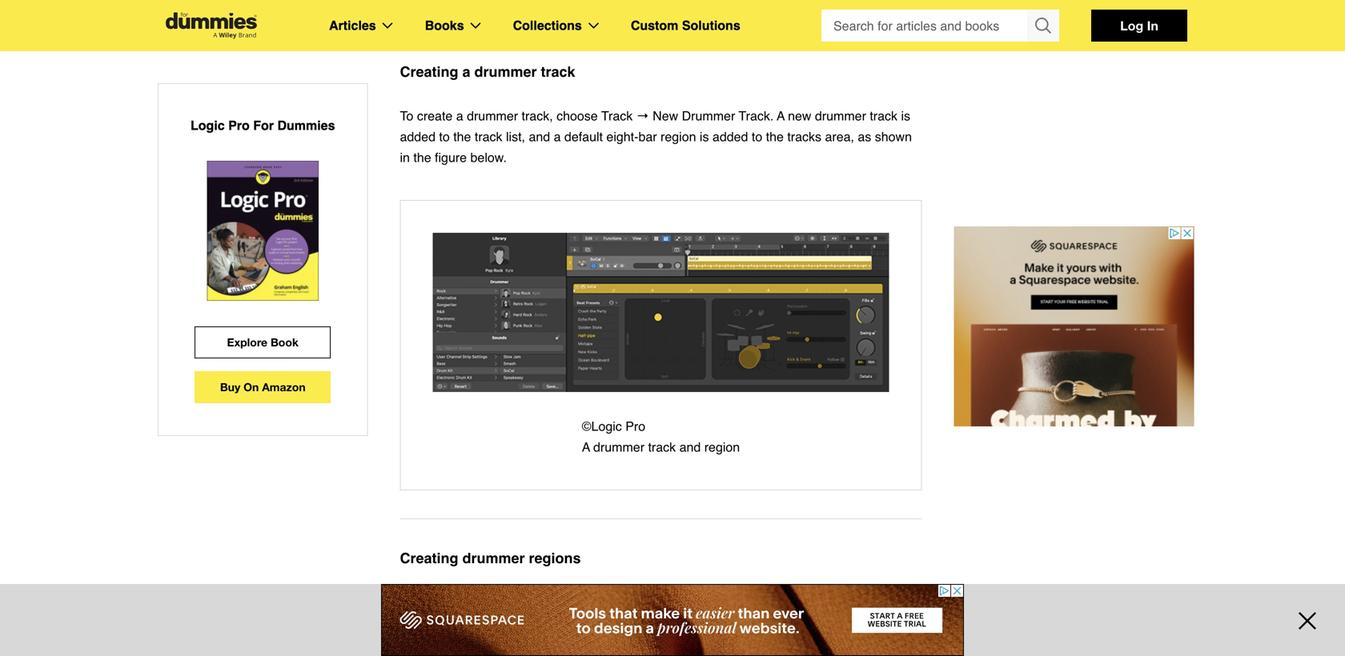 Task type: describe. For each thing, give the bounding box(es) containing it.
bar inside to create a drummer track, choose track → new drummer track. a new drummer track is added to the track list, and a default eight-bar region is added to the tracks area, as shown in the figure below.
[[639, 129, 657, 144]]

solutions
[[682, 18, 741, 33]]

0 vertical spatial regions
[[529, 551, 581, 567]]

explore
[[227, 336, 268, 349]]

several
[[453, 616, 494, 631]]

drummer inside "©logic pro a drummer track and region"
[[594, 440, 645, 455]]

drummer up the track, on the top left
[[475, 64, 537, 80]]

custom
[[631, 18, 679, 33]]

one
[[724, 616, 746, 631]]

open collections list image
[[589, 22, 599, 29]]

as
[[858, 129, 872, 144]]

in
[[400, 150, 410, 165]]

for
[[253, 118, 274, 133]]

creating for creating drummer regions
[[400, 551, 459, 567]]

buy
[[220, 381, 241, 394]]

using
[[419, 616, 449, 631]]

create
[[417, 109, 453, 123]]

book
[[271, 336, 299, 349]]

dummies
[[278, 118, 335, 133]]

track,
[[522, 109, 553, 123]]

explore book
[[227, 336, 299, 349]]

song
[[718, 637, 746, 652]]

→
[[637, 109, 649, 123]]

regions inside although drummer automatically creates an eight-bar region, you don't have to live with it. by using several regions to build your project rather than one big region, you can more easily change what your drummer plays during different song sections (as you'll soon see).
[[498, 616, 540, 631]]

tracks
[[788, 129, 822, 144]]

1 horizontal spatial the
[[454, 129, 471, 144]]

1 horizontal spatial region,
[[770, 616, 809, 631]]

build
[[558, 616, 585, 631]]

to down track.
[[752, 129, 763, 144]]

custom solutions link
[[631, 15, 741, 36]]

buy on amazon link
[[195, 372, 331, 404]]

see).
[[886, 637, 914, 652]]

0 vertical spatial advertisement element
[[954, 227, 1195, 427]]

although
[[400, 596, 451, 610]]

0 vertical spatial region,
[[707, 596, 746, 610]]

easily
[[400, 637, 433, 652]]

rather
[[659, 616, 692, 631]]

big
[[749, 616, 766, 631]]

track inside "©logic pro a drummer track and region"
[[648, 440, 676, 455]]

don't
[[774, 596, 802, 610]]

to left live
[[837, 596, 847, 610]]

open article categories image
[[383, 22, 393, 29]]

eight- inside to create a drummer track, choose track → new drummer track. a new drummer track is added to the track list, and a default eight-bar region is added to the tracks area, as shown in the figure below.
[[607, 129, 639, 144]]

a inside to create a drummer track, choose track → new drummer track. a new drummer track is added to the track list, and a default eight-bar region is added to the tracks area, as shown in the figure below.
[[777, 109, 785, 123]]

what
[[482, 637, 509, 652]]

and inside to create a drummer track, choose track → new drummer track. a new drummer track is added to the track list, and a default eight-bar region is added to the tracks area, as shown in the figure below.
[[529, 129, 550, 144]]

bar inside although drummer automatically creates an eight-bar region, you don't have to live with it. by using several regions to build your project rather than one big region, you can more easily change what your drummer plays during different song sections (as you'll soon see).
[[685, 596, 704, 610]]

logic pro for dummies
[[191, 118, 335, 133]]

drummer up list,
[[467, 109, 518, 123]]

books
[[425, 18, 464, 33]]

2 vertical spatial a
[[554, 129, 561, 144]]

it.
[[900, 596, 910, 610]]

eight- inside although drummer automatically creates an eight-bar region, you don't have to live with it. by using several regions to build your project rather than one big region, you can more easily change what your drummer plays during different song sections (as you'll soon see).
[[653, 596, 685, 610]]

custom solutions
[[631, 18, 741, 33]]

cookie consent banner dialog
[[0, 599, 1346, 657]]

(as
[[800, 637, 818, 652]]

log in link
[[1092, 10, 1188, 42]]

log in
[[1121, 18, 1159, 33]]

choose
[[557, 109, 598, 123]]

creating a drummer track
[[400, 64, 576, 80]]

0 vertical spatial a
[[463, 64, 471, 80]]

©logic
[[582, 419, 622, 434]]

2 added from the left
[[713, 129, 749, 144]]

region inside "©logic pro a drummer track and region"
[[705, 440, 740, 455]]

1 vertical spatial a
[[456, 109, 463, 123]]

automatically
[[511, 596, 586, 610]]

list,
[[506, 129, 525, 144]]

pro for logic
[[228, 118, 250, 133]]

plays
[[596, 637, 626, 652]]

have
[[805, 596, 833, 610]]

1 vertical spatial your
[[513, 637, 538, 652]]

during
[[629, 637, 665, 652]]

open book categories image
[[471, 22, 481, 29]]

drummer up area,
[[815, 109, 867, 123]]



Task type: locate. For each thing, give the bounding box(es) containing it.
0 vertical spatial and
[[529, 129, 550, 144]]

0 vertical spatial bar
[[639, 129, 657, 144]]

0 horizontal spatial bar
[[639, 129, 657, 144]]

although drummer automatically creates an eight-bar region, you don't have to live with it. by using several regions to build your project rather than one big region, you can more easily change what your drummer plays during different song sections (as you'll soon see).
[[400, 596, 914, 652]]

bar up than
[[685, 596, 704, 610]]

an
[[635, 596, 649, 610]]

track
[[602, 109, 633, 123]]

eight- down "track" on the top of page
[[607, 129, 639, 144]]

0 horizontal spatial and
[[529, 129, 550, 144]]

region inside to create a drummer track, choose track → new drummer track. a new drummer track is added to the track list, and a default eight-bar region is added to the tracks area, as shown in the figure below.
[[661, 129, 696, 144]]

drummer
[[475, 64, 537, 80], [467, 109, 518, 123], [815, 109, 867, 123], [594, 440, 645, 455], [463, 551, 525, 567], [541, 637, 592, 652]]

advertisement element
[[954, 227, 1195, 427], [381, 585, 964, 657]]

to up figure
[[439, 129, 450, 144]]

explore book link
[[195, 327, 331, 359]]

the down track.
[[766, 129, 784, 144]]

you'll
[[822, 637, 851, 652]]

drummer inside although drummer automatically creates an eight-bar region, you don't have to live with it. by using several regions to build your project rather than one big region, you can more easily change what your drummer plays during different song sections (as you'll soon see).
[[541, 637, 592, 652]]

collections
[[513, 18, 582, 33]]

pro inside "©logic pro a drummer track and region"
[[626, 419, 646, 434]]

2 creating from the top
[[400, 551, 459, 567]]

figure
[[435, 150, 467, 165]]

a inside "©logic pro a drummer track and region"
[[582, 440, 590, 455]]

project
[[617, 616, 655, 631]]

1 horizontal spatial your
[[588, 616, 613, 631]]

region
[[661, 129, 696, 144], [705, 440, 740, 455]]

1 horizontal spatial added
[[713, 129, 749, 144]]

0 horizontal spatial the
[[414, 150, 431, 165]]

is
[[902, 109, 911, 123], [700, 129, 709, 144]]

logic
[[191, 118, 225, 133]]

0 horizontal spatial is
[[700, 129, 709, 144]]

default
[[565, 129, 603, 144]]

1 horizontal spatial pro
[[626, 419, 646, 434]]

can
[[837, 616, 857, 631]]

eight-
[[607, 129, 639, 144], [653, 596, 685, 610]]

1 vertical spatial drummer
[[454, 596, 508, 610]]

the right the in at the top
[[414, 150, 431, 165]]

a left default
[[554, 129, 561, 144]]

in
[[1148, 18, 1159, 33]]

1 vertical spatial and
[[680, 440, 701, 455]]

to create a drummer track, choose track → new drummer track. a new drummer track is added to the track list, and a default eight-bar region is added to the tracks area, as shown in the figure below.
[[400, 109, 912, 165]]

a
[[777, 109, 785, 123], [582, 440, 590, 455]]

0 vertical spatial pro
[[228, 118, 250, 133]]

your down creates
[[588, 616, 613, 631]]

sections
[[750, 637, 797, 652]]

new
[[653, 109, 679, 123]]

1 horizontal spatial region
[[705, 440, 740, 455]]

track.
[[739, 109, 774, 123]]

drummer inside although drummer automatically creates an eight-bar region, you don't have to live with it. by using several regions to build your project rather than one big region, you can more easily change what your drummer plays during different song sections (as you'll soon see).
[[454, 596, 508, 610]]

your
[[588, 616, 613, 631], [513, 637, 538, 652]]

soon
[[854, 637, 882, 652]]

and inside "©logic pro a drummer track and region"
[[680, 440, 701, 455]]

articles
[[329, 18, 376, 33]]

than
[[696, 616, 721, 631]]

bar down →
[[639, 129, 657, 144]]

0 vertical spatial drummer
[[682, 109, 736, 123]]

1 vertical spatial region
[[705, 440, 740, 455]]

you down have
[[813, 616, 833, 631]]

region, down don't
[[770, 616, 809, 631]]

a left new
[[777, 109, 785, 123]]

drummer up several
[[454, 596, 508, 610]]

pro
[[228, 118, 250, 133], [626, 419, 646, 434]]

a right create
[[456, 109, 463, 123]]

to
[[400, 109, 414, 123]]

shown
[[875, 129, 912, 144]]

book image image
[[207, 161, 319, 301]]

1 horizontal spatial bar
[[685, 596, 704, 610]]

0 horizontal spatial pro
[[228, 118, 250, 133]]

buy on amazon
[[220, 381, 306, 394]]

pro for ©logic
[[626, 419, 646, 434]]

new
[[788, 109, 812, 123]]

amazon
[[262, 381, 306, 394]]

the up figure
[[454, 129, 471, 144]]

drummer up several
[[463, 551, 525, 567]]

pro left for
[[228, 118, 250, 133]]

added down track.
[[713, 129, 749, 144]]

0 horizontal spatial region,
[[707, 596, 746, 610]]

1 vertical spatial creating
[[400, 551, 459, 567]]

a down books
[[463, 64, 471, 80]]

added
[[400, 129, 436, 144], [713, 129, 749, 144]]

creating
[[400, 64, 459, 80], [400, 551, 459, 567]]

1 horizontal spatial and
[[680, 440, 701, 455]]

on
[[244, 381, 259, 394]]

eight- up rather
[[653, 596, 685, 610]]

regions up 'automatically'
[[529, 551, 581, 567]]

1 vertical spatial you
[[813, 616, 833, 631]]

drummer inside to create a drummer track, choose track → new drummer track. a new drummer track is added to the track list, and a default eight-bar region is added to the tracks area, as shown in the figure below.
[[682, 109, 736, 123]]

below.
[[471, 150, 507, 165]]

creating drummer regions
[[400, 551, 581, 567]]

0 horizontal spatial drummer
[[454, 596, 508, 610]]

1 creating from the top
[[400, 64, 459, 80]]

0 horizontal spatial added
[[400, 129, 436, 144]]

1 added from the left
[[400, 129, 436, 144]]

creates
[[590, 596, 632, 610]]

group
[[822, 10, 1060, 42]]

0 horizontal spatial a
[[582, 440, 590, 455]]

change
[[436, 637, 478, 652]]

regions up what on the left bottom of page
[[498, 616, 540, 631]]

1 horizontal spatial is
[[902, 109, 911, 123]]

the
[[454, 129, 471, 144], [766, 129, 784, 144], [414, 150, 431, 165]]

to down 'automatically'
[[543, 616, 554, 631]]

creating for creating a drummer track
[[400, 64, 459, 80]]

drummer right new
[[682, 109, 736, 123]]

1 vertical spatial bar
[[685, 596, 704, 610]]

creating up create
[[400, 64, 459, 80]]

©logic pro a drummer track and region
[[582, 419, 740, 455]]

a
[[463, 64, 471, 80], [456, 109, 463, 123], [554, 129, 561, 144]]

0 vertical spatial region
[[661, 129, 696, 144]]

1 vertical spatial regions
[[498, 616, 540, 631]]

drummer
[[682, 109, 736, 123], [454, 596, 508, 610]]

added down to on the top left
[[400, 129, 436, 144]]

2 horizontal spatial the
[[766, 129, 784, 144]]

your right what on the left bottom of page
[[513, 637, 538, 652]]

0 vertical spatial creating
[[400, 64, 459, 80]]

region, up the one
[[707, 596, 746, 610]]

live
[[851, 596, 870, 610]]

0 horizontal spatial your
[[513, 637, 538, 652]]

bar
[[639, 129, 657, 144], [685, 596, 704, 610]]

drummer down build
[[541, 637, 592, 652]]

0 vertical spatial your
[[588, 616, 613, 631]]

1 vertical spatial advertisement element
[[381, 585, 964, 657]]

more
[[861, 616, 890, 631]]

you up big
[[750, 596, 771, 610]]

log
[[1121, 18, 1144, 33]]

different
[[669, 637, 715, 652]]

1 horizontal spatial you
[[813, 616, 833, 631]]

you
[[750, 596, 771, 610], [813, 616, 833, 631]]

0 horizontal spatial region
[[661, 129, 696, 144]]

0 horizontal spatial you
[[750, 596, 771, 610]]

1 vertical spatial eight-
[[653, 596, 685, 610]]

1 horizontal spatial drummer
[[682, 109, 736, 123]]

Search for articles and books text field
[[822, 10, 1029, 42]]

0 vertical spatial is
[[902, 109, 911, 123]]

1 horizontal spatial eight-
[[653, 596, 685, 610]]

and
[[529, 129, 550, 144], [680, 440, 701, 455]]

by
[[400, 616, 415, 631]]

1 vertical spatial pro
[[626, 419, 646, 434]]

drummer down ©logic
[[594, 440, 645, 455]]

logo image
[[158, 12, 265, 39]]

0 vertical spatial eight-
[[607, 129, 639, 144]]

pro right ©logic
[[626, 419, 646, 434]]

1 vertical spatial a
[[582, 440, 590, 455]]

screenshot of logic pro drummer track and region window image
[[433, 233, 890, 393]]

with
[[874, 596, 897, 610]]

track
[[541, 64, 576, 80], [870, 109, 898, 123], [475, 129, 503, 144], [648, 440, 676, 455]]

1 vertical spatial region,
[[770, 616, 809, 631]]

0 horizontal spatial eight-
[[607, 129, 639, 144]]

a down ©logic
[[582, 440, 590, 455]]

regions
[[529, 551, 581, 567], [498, 616, 540, 631]]

0 vertical spatial you
[[750, 596, 771, 610]]

region,
[[707, 596, 746, 610], [770, 616, 809, 631]]

area,
[[825, 129, 855, 144]]

1 vertical spatial is
[[700, 129, 709, 144]]

creating up although
[[400, 551, 459, 567]]

0 vertical spatial a
[[777, 109, 785, 123]]

to
[[439, 129, 450, 144], [752, 129, 763, 144], [837, 596, 847, 610], [543, 616, 554, 631]]

1 horizontal spatial a
[[777, 109, 785, 123]]



Task type: vqa. For each thing, say whether or not it's contained in the screenshot.
General corresponding to Careers
no



